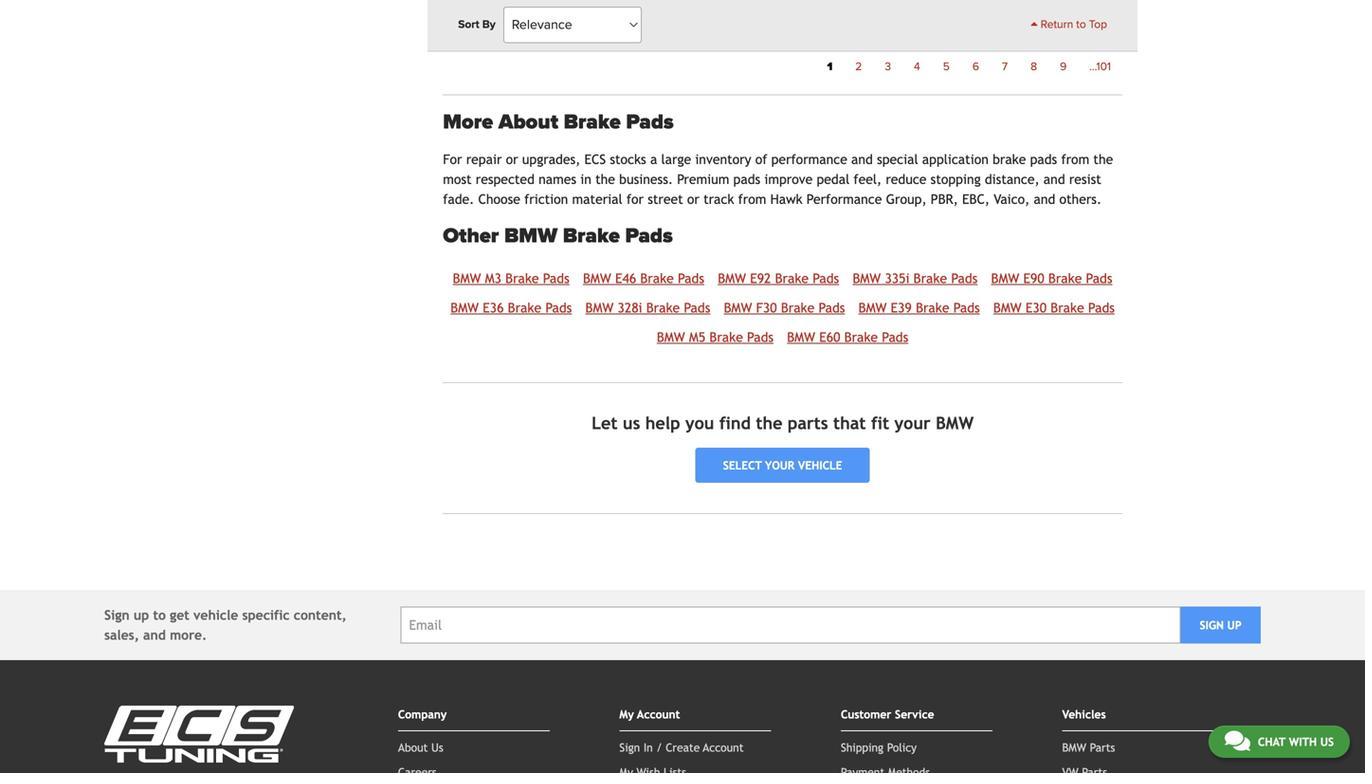 Task type: vqa. For each thing, say whether or not it's contained in the screenshot.
All
no



Task type: locate. For each thing, give the bounding box(es) containing it.
brake right m3
[[506, 271, 539, 286]]

pads up bmw e30 brake pads link
[[1087, 271, 1113, 286]]

0 horizontal spatial pads
[[734, 172, 761, 187]]

account right my
[[637, 708, 680, 721]]

sign inside button
[[1200, 619, 1225, 632]]

to left top at the top right of page
[[1077, 18, 1087, 31]]

brake right the 328i
[[647, 300, 680, 315]]

1 vertical spatial to
[[153, 608, 166, 623]]

bmw for bmw e90 brake pads
[[992, 271, 1020, 286]]

account right the create
[[703, 741, 744, 754]]

your right 'select'
[[766, 459, 795, 472]]

pads up bmw f30 brake pads link
[[813, 271, 840, 286]]

1 horizontal spatial from
[[1062, 152, 1090, 167]]

bmw e60 brake pads link
[[787, 329, 909, 345]]

5
[[944, 60, 950, 73]]

up inside sign up to get vehicle specific content, sales, and more.
[[134, 608, 149, 623]]

improve
[[765, 172, 813, 187]]

bmw left the parts
[[1063, 741, 1087, 754]]

of
[[756, 152, 768, 167]]

bmw left e39
[[859, 300, 887, 315]]

pads down other bmw brake pads
[[543, 271, 570, 286]]

bmw left m3
[[453, 271, 481, 286]]

the up resist
[[1094, 152, 1114, 167]]

find
[[720, 413, 751, 433]]

0 horizontal spatial to
[[153, 608, 166, 623]]

others.
[[1060, 192, 1102, 207]]

upgrades,
[[522, 152, 581, 167]]

1 horizontal spatial about
[[499, 109, 559, 134]]

brake right e90 on the top right of page
[[1049, 271, 1083, 286]]

customer
[[841, 708, 892, 721]]

us down company
[[432, 741, 444, 754]]

pads for other bmw brake pads
[[626, 223, 673, 249]]

caret up image
[[1031, 18, 1038, 29]]

brake up bmw f30 brake pads link
[[775, 271, 809, 286]]

performance
[[807, 192, 882, 207]]

2 vertical spatial the
[[756, 413, 783, 433]]

0 vertical spatial or
[[506, 152, 518, 167]]

more
[[443, 109, 493, 134]]

pads down bmw m3 brake pads link
[[546, 300, 572, 315]]

pads down e39
[[882, 329, 909, 345]]

bmw e46 brake pads
[[583, 271, 705, 286]]

e39
[[891, 300, 912, 315]]

1 horizontal spatial to
[[1077, 18, 1087, 31]]

ebc,
[[963, 192, 990, 207]]

1 horizontal spatial your
[[895, 413, 931, 433]]

inventory
[[696, 152, 752, 167]]

pads for bmw e90 brake pads
[[1087, 271, 1113, 286]]

track
[[704, 192, 735, 207]]

0 vertical spatial account
[[637, 708, 680, 721]]

bmw left f30
[[724, 300, 753, 315]]

get
[[170, 608, 190, 623]]

brake right e30
[[1051, 300, 1085, 315]]

akebono - corporate logo image
[[635, 0, 697, 9]]

to left "get"
[[153, 608, 166, 623]]

1 vertical spatial the
[[596, 172, 616, 187]]

brake right f30
[[781, 300, 815, 315]]

brake right e39
[[916, 300, 950, 315]]

choose
[[479, 192, 521, 207]]

up inside button
[[1228, 619, 1242, 632]]

e30
[[1026, 300, 1047, 315]]

sign for sign up to get vehicle specific content, sales, and more.
[[104, 608, 130, 623]]

top
[[1090, 18, 1108, 31]]

return to top
[[1038, 18, 1108, 31]]

for repair or upgrades, ecs stocks a large inventory of performance and special application brake pads from the most respected names in the business. premium pads improve pedal feel, reduce stopping distance, and resist fade. choose friction material for street or track from hawk performance group, pbr, ebc, vaico, and others.
[[443, 152, 1114, 207]]

and right vaico,
[[1034, 192, 1056, 207]]

us right with
[[1321, 735, 1335, 748]]

large
[[662, 152, 692, 167]]

2 horizontal spatial sign
[[1200, 619, 1225, 632]]

pads right brake
[[1031, 152, 1058, 167]]

chat with us
[[1259, 735, 1335, 748]]

bmw left e60
[[787, 329, 816, 345]]

2 link
[[844, 54, 874, 79]]

material
[[572, 192, 623, 207]]

or
[[506, 152, 518, 167], [688, 192, 700, 207]]

pads
[[1031, 152, 1058, 167], [734, 172, 761, 187]]

premium
[[677, 172, 730, 187]]

bmw left 335i
[[853, 271, 881, 286]]

0 horizontal spatial your
[[766, 459, 795, 472]]

bmw e60 brake pads
[[787, 329, 909, 345]]

pads down for
[[626, 223, 673, 249]]

stopping
[[931, 172, 981, 187]]

0 horizontal spatial account
[[637, 708, 680, 721]]

a
[[651, 152, 658, 167]]

pads for bmw m3 brake pads
[[543, 271, 570, 286]]

…101
[[1090, 60, 1112, 73]]

bmw for bmw e92 brake pads
[[718, 271, 746, 286]]

pads down bmw e90 brake pads link
[[1089, 300, 1115, 315]]

brake up bmw e39 brake pads link
[[914, 271, 948, 286]]

bmw f30 brake pads
[[724, 300, 846, 315]]

about us
[[398, 741, 444, 754]]

brake up bmw 328i brake pads link in the top of the page
[[641, 271, 674, 286]]

0 vertical spatial your
[[895, 413, 931, 433]]

brand:
[[602, 0, 632, 11]]

bmw for bmw m5 brake pads
[[657, 329, 685, 345]]

bmw
[[505, 223, 558, 249], [453, 271, 481, 286], [583, 271, 612, 286], [718, 271, 746, 286], [853, 271, 881, 286], [992, 271, 1020, 286], [451, 300, 479, 315], [586, 300, 614, 315], [724, 300, 753, 315], [859, 300, 887, 315], [994, 300, 1022, 315], [657, 329, 685, 345], [787, 329, 816, 345], [936, 413, 974, 433], [1063, 741, 1087, 754]]

that
[[834, 413, 866, 433]]

1 vertical spatial account
[[703, 741, 744, 754]]

4 link
[[903, 54, 932, 79]]

brake up ecs
[[564, 109, 621, 134]]

the
[[1094, 152, 1114, 167], [596, 172, 616, 187], [756, 413, 783, 433]]

pads
[[626, 109, 674, 134], [626, 223, 673, 249], [543, 271, 570, 286], [678, 271, 705, 286], [813, 271, 840, 286], [952, 271, 978, 286], [1087, 271, 1113, 286], [546, 300, 572, 315], [684, 300, 711, 315], [819, 300, 846, 315], [954, 300, 980, 315], [1089, 300, 1115, 315], [747, 329, 774, 345], [882, 329, 909, 345]]

bmw e30 brake pads
[[994, 300, 1115, 315]]

0 horizontal spatial up
[[134, 608, 149, 623]]

about down company
[[398, 741, 428, 754]]

pads down of
[[734, 172, 761, 187]]

1 vertical spatial your
[[766, 459, 795, 472]]

brake for f30
[[781, 300, 815, 315]]

from
[[1062, 152, 1090, 167], [739, 192, 767, 207]]

us
[[623, 413, 641, 433]]

pads up e60
[[819, 300, 846, 315]]

1 horizontal spatial pads
[[1031, 152, 1058, 167]]

pads down bmw 335i brake pads at the top of page
[[954, 300, 980, 315]]

names
[[539, 172, 577, 187]]

brake right e60
[[845, 329, 878, 345]]

let us help you find the parts that fit your     bmw
[[592, 413, 974, 433]]

your right fit
[[895, 413, 931, 433]]

pads up bmw 328i brake pads
[[678, 271, 705, 286]]

help
[[646, 413, 681, 433]]

brake for e90
[[1049, 271, 1083, 286]]

e60
[[820, 329, 841, 345]]

or up respected
[[506, 152, 518, 167]]

1 vertical spatial about
[[398, 741, 428, 754]]

bmw for bmw 335i brake pads
[[853, 271, 881, 286]]

Email email field
[[401, 607, 1181, 644]]

your inside button
[[766, 459, 795, 472]]

e46
[[616, 271, 637, 286]]

sign for sign in / create account
[[620, 741, 640, 754]]

f30
[[757, 300, 777, 315]]

bmw e92 brake pads
[[718, 271, 840, 286]]

1 link
[[816, 54, 844, 79]]

brake right e36
[[508, 300, 542, 315]]

0 horizontal spatial us
[[432, 741, 444, 754]]

brake right m5
[[710, 329, 743, 345]]

bmw for bmw e46 brake pads
[[583, 271, 612, 286]]

…101 link
[[1079, 54, 1123, 79]]

bmw m5 brake pads link
[[657, 329, 774, 345]]

sign
[[104, 608, 130, 623], [1200, 619, 1225, 632], [620, 741, 640, 754]]

bmw for bmw m3 brake pads
[[453, 271, 481, 286]]

bmw left e46
[[583, 271, 612, 286]]

0 horizontal spatial the
[[596, 172, 616, 187]]

1 vertical spatial from
[[739, 192, 767, 207]]

pads up m5
[[684, 300, 711, 315]]

brake for e92
[[775, 271, 809, 286]]

from right track
[[739, 192, 767, 207]]

about us link
[[398, 741, 444, 754]]

bmw left e90 on the top right of page
[[992, 271, 1020, 286]]

brake
[[564, 109, 621, 134], [563, 223, 620, 249], [506, 271, 539, 286], [641, 271, 674, 286], [775, 271, 809, 286], [914, 271, 948, 286], [1049, 271, 1083, 286], [508, 300, 542, 315], [647, 300, 680, 315], [781, 300, 815, 315], [916, 300, 950, 315], [1051, 300, 1085, 315], [710, 329, 743, 345], [845, 329, 878, 345]]

bmw f30 brake pads link
[[724, 300, 846, 315]]

bmw for bmw e60 brake pads
[[787, 329, 816, 345]]

your
[[895, 413, 931, 433], [766, 459, 795, 472]]

feel,
[[854, 172, 882, 187]]

0 horizontal spatial about
[[398, 741, 428, 754]]

and right sales,
[[143, 628, 166, 643]]

bmw for bmw f30 brake pads
[[724, 300, 753, 315]]

vehicle
[[194, 608, 238, 623]]

my
[[620, 708, 634, 721]]

pedal
[[817, 172, 850, 187]]

brake down material
[[563, 223, 620, 249]]

respected
[[476, 172, 535, 187]]

pads up "bmw e39 brake pads"
[[952, 271, 978, 286]]

most
[[443, 172, 472, 187]]

bmw left e92
[[718, 271, 746, 286]]

0 vertical spatial the
[[1094, 152, 1114, 167]]

1 vertical spatial pads
[[734, 172, 761, 187]]

from up resist
[[1062, 152, 1090, 167]]

brake for m3
[[506, 271, 539, 286]]

bmw e36 brake pads link
[[451, 300, 572, 315]]

0 horizontal spatial sign
[[104, 608, 130, 623]]

sign inside sign up to get vehicle specific content, sales, and more.
[[104, 608, 130, 623]]

pads for bmw e36 brake pads
[[546, 300, 572, 315]]

pads for bmw e92 brake pads
[[813, 271, 840, 286]]

bmw e90 brake pads
[[992, 271, 1113, 286]]

pads up "a" on the left of the page
[[626, 109, 674, 134]]

parts
[[788, 413, 829, 433]]

1 horizontal spatial account
[[703, 741, 744, 754]]

1 horizontal spatial sign
[[620, 741, 640, 754]]

sign up button
[[1181, 607, 1262, 644]]

1 horizontal spatial up
[[1228, 619, 1242, 632]]

5 link
[[932, 54, 962, 79]]

0 horizontal spatial or
[[506, 152, 518, 167]]

and
[[852, 152, 873, 167], [1044, 172, 1066, 187], [1034, 192, 1056, 207], [143, 628, 166, 643]]

bmw left e36
[[451, 300, 479, 315]]

for
[[627, 192, 644, 207]]

or down "premium"
[[688, 192, 700, 207]]

bmw left the 328i
[[586, 300, 614, 315]]

parts
[[1090, 741, 1116, 754]]

1 horizontal spatial or
[[688, 192, 700, 207]]

bmw left m5
[[657, 329, 685, 345]]

pads for bmw e60 brake pads
[[882, 329, 909, 345]]

the right the find
[[756, 413, 783, 433]]

bmw left e30
[[994, 300, 1022, 315]]

the right the in
[[596, 172, 616, 187]]

bmw for bmw 328i brake pads
[[586, 300, 614, 315]]

bmw m3 brake pads link
[[453, 271, 570, 286]]

about up upgrades,
[[499, 109, 559, 134]]

pads down f30
[[747, 329, 774, 345]]



Task type: describe. For each thing, give the bounding box(es) containing it.
0 vertical spatial about
[[499, 109, 559, 134]]

bmw 335i brake pads link
[[853, 271, 978, 286]]

7 link
[[991, 54, 1020, 79]]

stocks
[[610, 152, 647, 167]]

fade.
[[443, 192, 475, 207]]

bmw 328i brake pads link
[[586, 300, 711, 315]]

bmw for bmw parts
[[1063, 741, 1087, 754]]

brake for e39
[[916, 300, 950, 315]]

bmw parts link
[[1063, 741, 1116, 754]]

shipping
[[841, 741, 884, 754]]

brake for 335i
[[914, 271, 948, 286]]

1 vertical spatial or
[[688, 192, 700, 207]]

select your vehicle button
[[696, 448, 870, 483]]

sort by
[[458, 18, 496, 31]]

more.
[[170, 628, 207, 643]]

bmw 328i brake pads
[[586, 300, 711, 315]]

let
[[592, 413, 618, 433]]

bmw right fit
[[936, 413, 974, 433]]

in
[[581, 172, 592, 187]]

0 vertical spatial to
[[1077, 18, 1087, 31]]

sign in / create account
[[620, 741, 744, 754]]

bmw e30 brake pads link
[[994, 300, 1115, 315]]

return
[[1041, 18, 1074, 31]]

brake for m5
[[710, 329, 743, 345]]

brake
[[993, 152, 1027, 167]]

bmw for bmw e39 brake pads
[[859, 300, 887, 315]]

3 link
[[874, 54, 903, 79]]

more about brake pads
[[443, 109, 674, 134]]

brake for about
[[564, 109, 621, 134]]

pads for bmw e46 brake pads
[[678, 271, 705, 286]]

m3
[[485, 271, 502, 286]]

service
[[895, 708, 935, 721]]

sign in / create account link
[[620, 741, 744, 754]]

2 horizontal spatial the
[[1094, 152, 1114, 167]]

pads for more about brake pads
[[626, 109, 674, 134]]

bmw e92 brake pads link
[[718, 271, 840, 286]]

bmw for bmw e36 brake pads
[[451, 300, 479, 315]]

sign up
[[1200, 619, 1242, 632]]

/
[[657, 741, 663, 754]]

2
[[856, 60, 863, 73]]

brake for bmw
[[563, 223, 620, 249]]

return to top link
[[1031, 16, 1108, 33]]

up for sign up
[[1228, 619, 1242, 632]]

1 horizontal spatial the
[[756, 413, 783, 433]]

by
[[483, 18, 496, 31]]

bmw parts
[[1063, 741, 1116, 754]]

pads for bmw e30 brake pads
[[1089, 300, 1115, 315]]

pads for bmw 328i brake pads
[[684, 300, 711, 315]]

brake for e36
[[508, 300, 542, 315]]

for
[[443, 152, 462, 167]]

bmw e39 brake pads link
[[859, 300, 980, 315]]

8
[[1031, 60, 1038, 73]]

customer service
[[841, 708, 935, 721]]

select your vehicle
[[723, 459, 843, 472]]

to inside sign up to get vehicle specific content, sales, and more.
[[153, 608, 166, 623]]

fit
[[872, 413, 890, 433]]

3
[[885, 60, 892, 73]]

pbr,
[[931, 192, 959, 207]]

m5
[[689, 329, 706, 345]]

0 vertical spatial pads
[[1031, 152, 1058, 167]]

brake for e46
[[641, 271, 674, 286]]

sales,
[[104, 628, 139, 643]]

brake for e30
[[1051, 300, 1085, 315]]

bmw e39 brake pads
[[859, 300, 980, 315]]

in
[[644, 741, 653, 754]]

specific
[[242, 608, 290, 623]]

other
[[443, 223, 499, 249]]

0 horizontal spatial from
[[739, 192, 767, 207]]

sign for sign up
[[1200, 619, 1225, 632]]

bmw m3 brake pads
[[453, 271, 570, 286]]

brake for e60
[[845, 329, 878, 345]]

sign up to get vehicle specific content, sales, and more.
[[104, 608, 347, 643]]

bmw e46 brake pads link
[[583, 271, 705, 286]]

bmw m5 brake pads
[[657, 329, 774, 345]]

shipping policy link
[[841, 741, 917, 754]]

bmw e90 brake pads link
[[992, 271, 1113, 286]]

e92
[[750, 271, 772, 286]]

bmw e36 brake pads
[[451, 300, 572, 315]]

0 vertical spatial from
[[1062, 152, 1090, 167]]

friction
[[525, 192, 568, 207]]

bmw 335i brake pads
[[853, 271, 978, 286]]

resist
[[1070, 172, 1102, 187]]

328i
[[618, 300, 643, 315]]

pads for bmw f30 brake pads
[[819, 300, 846, 315]]

brake for 328i
[[647, 300, 680, 315]]

paginated product list navigation navigation
[[443, 54, 1123, 79]]

vaico,
[[994, 192, 1030, 207]]

pads for bmw 335i brake pads
[[952, 271, 978, 286]]

pads for bmw m5 brake pads
[[747, 329, 774, 345]]

hawk
[[771, 192, 803, 207]]

ecs
[[585, 152, 606, 167]]

and left resist
[[1044, 172, 1066, 187]]

bmw down the friction at the top left of page
[[505, 223, 558, 249]]

and up feel,
[[852, 152, 873, 167]]

bmw for bmw e30 brake pads
[[994, 300, 1022, 315]]

up for sign up to get vehicle specific content, sales, and more.
[[134, 608, 149, 623]]

9
[[1060, 60, 1067, 73]]

1 horizontal spatial us
[[1321, 735, 1335, 748]]

chat with us link
[[1209, 726, 1351, 758]]

shipping policy
[[841, 741, 917, 754]]

7
[[1002, 60, 1008, 73]]

street
[[648, 192, 684, 207]]

business.
[[619, 172, 673, 187]]

ecs tuning image
[[104, 706, 294, 763]]

comments image
[[1225, 729, 1251, 752]]

pads for bmw e39 brake pads
[[954, 300, 980, 315]]

and inside sign up to get vehicle specific content, sales, and more.
[[143, 628, 166, 643]]



